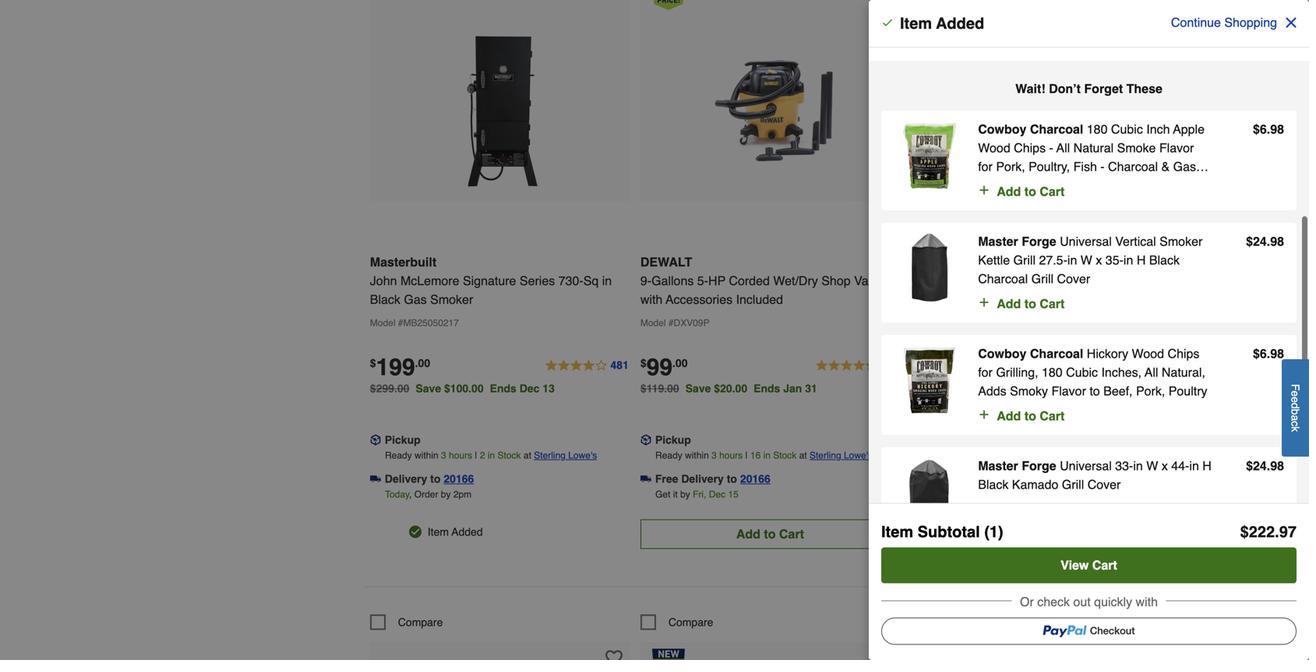 Task type: vqa. For each thing, say whether or not it's contained in the screenshot.
180 within Hickory Wood Chips for Grilling, 180 Cubic Inches, All Natural, Adds Smoky Flavor to Beef, Pork, Poultry
yes



Task type: describe. For each thing, give the bounding box(es) containing it.
3 sterling lowe's button from the left
[[1075, 448, 1138, 463]]

get for 16 the 20166 button
[[656, 489, 671, 500]]

add to cart button for wood
[[978, 182, 1065, 201]]

plus image
[[978, 182, 991, 198]]

accessories
[[666, 292, 733, 307]]

gallons
[[652, 274, 694, 288]]

black for universal 33-in w x 44-in h black kamado grill cover
[[978, 477, 1009, 492]]

in inside pickup ready within 3 hours 3 in stock at sterling lowe's
[[1029, 450, 1036, 461]]

dxv09p
[[674, 318, 710, 329]]

.00 for 99
[[673, 357, 688, 369]]

wood inside hickory wood chips for grilling, 180 cubic inches, all natural, adds smoky flavor to beef, pork, poultry
[[1132, 346, 1165, 361]]

gas inside masterbuilt john mclemore signature series 730-sq in black gas smoker
[[404, 292, 427, 307]]

$119.00
[[641, 382, 679, 395]]

order
[[415, 489, 438, 500]]

universal vertical smoker kettle grill 27.5-in w x 35-in h black charcoal grill cover
[[978, 234, 1203, 286]]

smoke
[[1117, 141, 1156, 155]]

grill left 27.5-
[[1014, 253, 1036, 267]]

matte black image
[[1027, 205, 1057, 235]]

cowboy for wood
[[978, 122, 1027, 136]]

. for universal vertical smoker kettle grill 27.5-in w x 35-in h black charcoal grill cover
[[1267, 234, 1271, 249]]

98 for 180 cubic inch apple wood chips - all natural smoke flavor for pork, poultry, fish - charcoal & gas grill compatible - 1 pack
[[1271, 122, 1285, 136]]

31
[[805, 382, 817, 395]]

plate
[[1010, 314, 1039, 329]]

h inside universal vertical smoker kettle grill 27.5-in w x 35-in h black charcoal grill cover
[[1137, 253, 1146, 267]]

flavor inside hickory wood chips for grilling, 180 cubic inches, all natural, adds smoky flavor to beef, pork, poultry
[[1052, 384, 1086, 398]]

free for 16 the 20166 button
[[655, 473, 678, 485]]

within for to
[[415, 450, 439, 461]]

4.5 stars image for 99
[[815, 357, 900, 375]]

0 horizontal spatial dec
[[520, 382, 540, 395]]

ends dec 13 element
[[490, 382, 561, 395]]

1 new lower price image from the top
[[652, 0, 685, 10]]

fish
[[1074, 159, 1097, 174]]

98 for hickory wood chips for grilling, 180 cubic inches, all natural, adds smoky flavor to beef, pork, poultry
[[1271, 346, 1285, 361]]

in left the 35-
[[1068, 253, 1077, 267]]

all inside hickory wood chips for grilling, 180 cubic inches, all natural, adds smoky flavor to beef, pork, poultry
[[1145, 365, 1159, 380]]

1 horizontal spatial -
[[1071, 178, 1075, 193]]

plus image for universal vertical smoker kettle grill 27.5-in w x 35-in h black charcoal grill cover
[[978, 295, 991, 310]]

with for chrome
[[953, 314, 975, 329]]

1 horizontal spatial dec
[[709, 489, 726, 500]]

view
[[1061, 558, 1089, 573]]

by for 16 the 20166 button
[[681, 489, 690, 500]]

charcoal up grilling,
[[1030, 346, 1084, 361]]

item right checkmark image
[[900, 14, 932, 32]]

hours inside pickup ready within 3 hours 3 in stock at sterling lowe's
[[990, 450, 1013, 461]]

forget
[[1085, 81, 1123, 96]]

series
[[520, 274, 555, 288]]

charcoal inside universal vertical smoker kettle grill 27.5-in w x 35-in h black charcoal grill cover
[[978, 272, 1028, 286]]

13
[[543, 382, 555, 395]]

2 e from the top
[[1290, 397, 1302, 403]]

compare for 5001374837 'element'
[[398, 616, 443, 629]]

for inside hickory wood chips for grilling, 180 cubic inches, all natural, adds smoky flavor to beef, pork, poultry
[[978, 365, 993, 380]]

hickory wood chips for grilling, 180 cubic inches, all natural, adds smoky flavor to beef, pork, poultry
[[978, 346, 1208, 398]]

free for first the 20166 button from the right
[[926, 473, 949, 485]]

x inside universal 33-in w x 44-in h black kamado grill cover
[[1162, 459, 1168, 473]]

f e e d b a c k
[[1290, 384, 1302, 432]]

2 horizontal spatial model
[[911, 339, 937, 350]]

chips inside hickory wood chips for grilling, 180 cubic inches, all natural, adds smoky flavor to beef, pork, poultry
[[1168, 346, 1200, 361]]

$100.00
[[444, 382, 484, 395]]

gas inside 180 cubic inch apple wood chips - all natural smoke flavor for pork, poultry, fish - charcoal & gas grill compatible - 1 pack
[[1174, 159, 1196, 174]]

within inside pickup ready within 3 hours 3 in stock at sterling lowe's
[[956, 450, 980, 461]]

wait!
[[1016, 81, 1046, 96]]

check
[[1038, 595, 1070, 609]]

in left 44-
[[1134, 459, 1143, 473]]

sterling inside pickup ready within 3 hours 3 in stock at sterling lowe's
[[1075, 450, 1107, 461]]

with for gallons
[[641, 292, 663, 307]]

actual price $99.00 element
[[641, 354, 688, 381]]

sterling for free delivery to 20166
[[810, 450, 842, 461]]

cover inside universal 33-in w x 44-in h black kamado grill cover
[[1088, 477, 1121, 492]]

ready within 3 hours | 16 in stock at sterling lowe's
[[656, 450, 873, 461]]

a
[[1290, 415, 1302, 421]]

heart outline image
[[605, 650, 623, 660]]

27.5-
[[1039, 253, 1068, 267]]

4 stars image
[[544, 357, 630, 375]]

view cart button
[[882, 548, 1297, 583]]

180 inside 180 cubic inch apple wood chips - all natural smoke flavor for pork, poultry, fish - charcoal & gas grill compatible - 1 pack
[[1087, 122, 1108, 136]]

glacier image
[[990, 205, 1019, 235]]

john
[[370, 274, 397, 288]]

$ 6 . 98 for 180 cubic inch apple wood chips - all natural smoke flavor for pork, poultry, fish - charcoal & gas grill compatible - 1 pack
[[1253, 122, 1285, 136]]

kettle
[[978, 253, 1010, 267]]

k
[[1290, 427, 1302, 432]]

charcoal up poultry,
[[1030, 122, 1084, 136]]

$ inside $ 199 .00
[[370, 357, 376, 369]]

1 20166 from the left
[[444, 473, 474, 485]]

compatible
[[1004, 178, 1067, 193]]

2 horizontal spatial #
[[939, 339, 944, 350]]

for inside 180 cubic inch apple wood chips - all natural smoke flavor for pork, poultry, fish - charcoal & gas grill compatible - 1 pack
[[978, 159, 993, 174]]

in right 16
[[764, 450, 771, 461]]

black inside universal vertical smoker kettle grill 27.5-in w x 35-in h black charcoal grill cover
[[1150, 253, 1180, 267]]

ready inside pickup ready within 3 hours 3 in stock at sterling lowe's
[[926, 450, 953, 461]]

close image
[[1284, 15, 1299, 30]]

f e e d b a c k button
[[1282, 359, 1309, 457]]

2929
[[1146, 359, 1170, 371]]

$299.00
[[370, 382, 410, 395]]

2929 button
[[1079, 357, 1171, 375]]

hours for to
[[720, 450, 743, 461]]

renzo
[[911, 295, 947, 310]]

it for first the 20166 button from the right
[[944, 489, 948, 500]]

0 vertical spatial item added
[[900, 14, 985, 32]]

w inside universal 33-in w x 44-in h black kamado grill cover
[[1147, 459, 1159, 473]]

222
[[1249, 523, 1275, 541]]

755 button
[[815, 357, 900, 375]]

f
[[1290, 384, 1302, 391]]

included
[[736, 292, 783, 307]]

product image for universal vertical smoker kettle grill 27.5-in w x 35-in h black charcoal grill cover
[[894, 232, 966, 304]]

pack
[[1089, 178, 1116, 193]]

pickup ready within 3 hours 3 in stock at sterling lowe's
[[926, 434, 1138, 461]]

shopping
[[1225, 15, 1278, 30]]

15 for 16 the 20166 button
[[728, 489, 739, 500]]

481
[[611, 359, 629, 371]]

pickup for free
[[655, 434, 691, 446]]

or
[[1020, 595, 1034, 609]]

cubic inside hickory wood chips for grilling, 180 cubic inches, all natural, adds smoky flavor to beef, pork, poultry
[[1066, 365, 1098, 380]]

1 horizontal spatial added
[[936, 14, 985, 32]]

flavor inside 180 cubic inch apple wood chips - all natural smoke flavor for pork, poultry, fish - charcoal & gas grill compatible - 1 pack
[[1160, 141, 1194, 155]]

get it by fri, dec 15 for first the 20166 button from the right
[[926, 489, 1009, 500]]

don't
[[1049, 81, 1081, 96]]

$119.00 save $20.00 ends jan 31
[[641, 382, 817, 395]]

sterling for delivery to 20166
[[534, 450, 566, 461]]

180 cubic inch apple wood chips - all natural smoke flavor for pork, poultry, fish - charcoal & gas grill compatible - 1 pack
[[978, 122, 1205, 193]]

add for 180 cubic inch apple wood chips - all natural smoke flavor for pork, poultry, fish - charcoal & gas grill compatible - 1 pack
[[997, 184, 1021, 199]]

poultry
[[1169, 384, 1208, 398]]

out inside moen renzo chrome single handle pull-out kitchen faucet with deck plate
[[1105, 295, 1122, 310]]

ready for free
[[656, 450, 683, 461]]

ready within 3 hours | 2 in stock at sterling lowe's
[[385, 450, 597, 461]]

in down vertical
[[1124, 253, 1134, 267]]

1 by from the left
[[441, 489, 451, 500]]

within for delivery
[[685, 450, 709, 461]]

4.5 stars image for 119
[[1079, 357, 1171, 375]]

$ 99 .00
[[641, 354, 688, 381]]

add to cart button for grill
[[978, 295, 1065, 313]]

d
[[1290, 403, 1302, 409]]

20166 for first the 20166 button from the right
[[1011, 473, 1041, 485]]

| for to
[[746, 450, 748, 461]]

inch
[[1147, 122, 1170, 136]]

c
[[1290, 421, 1302, 427]]

dewalt
[[641, 255, 692, 269]]

6 for hickory wood chips for grilling, 180 cubic inches, all natural, adds smoky flavor to beef, pork, poultry
[[1260, 346, 1267, 361]]

cowboy for grilling,
[[978, 346, 1027, 361]]

180 inside hickory wood chips for grilling, 180 cubic inches, all natural, adds smoky flavor to beef, pork, poultry
[[1042, 365, 1063, 380]]

. for 180 cubic inch apple wood chips - all natural smoke flavor for pork, poultry, fish - charcoal & gas grill compatible - 1 pack
[[1267, 122, 1271, 136]]

stock for delivery to 20166
[[498, 450, 521, 461]]

20166 button for 16
[[740, 471, 771, 487]]

hours for 20166
[[449, 450, 472, 461]]

20166 button for 2
[[444, 471, 474, 487]]

continue
[[1171, 15, 1221, 30]]

1 e from the top
[[1290, 391, 1302, 397]]

sq
[[584, 274, 599, 288]]

single
[[998, 295, 1033, 310]]

fri, for first the 20166 button from the right
[[964, 489, 977, 500]]

add to cart for 180
[[997, 409, 1065, 423]]

3 20166 button from the left
[[1011, 471, 1041, 487]]

2 horizontal spatial -
[[1101, 159, 1105, 174]]

5013499703 element
[[911, 615, 984, 630]]

grill down 27.5-
[[1032, 272, 1054, 286]]

199
[[376, 354, 415, 381]]

yes image
[[409, 526, 422, 538]]

signature
[[463, 274, 516, 288]]

730-
[[559, 274, 584, 288]]

15 for first the 20166 button from the right
[[999, 489, 1009, 500]]

universal 33-in w x 44-in h black kamado grill cover
[[978, 459, 1212, 492]]

b
[[1290, 409, 1302, 415]]

5001374837 element
[[370, 615, 443, 630]]

hickory
[[1087, 346, 1129, 361]]

119
[[917, 354, 955, 381]]

ends jan 31 element
[[754, 382, 824, 395]]

lowe's for free delivery to 20166
[[844, 450, 873, 461]]

universal for kamado
[[1060, 459, 1112, 473]]

ready for delivery
[[385, 450, 412, 461]]

$149.00 save $30.00
[[911, 382, 1019, 395]]

kitchen
[[1125, 295, 1167, 310]]

(1)
[[985, 523, 1004, 541]]

sterling lowe's button for ready within 3 hours | 2 in stock at sterling lowe's
[[534, 448, 597, 463]]

adds
[[978, 384, 1007, 398]]

755
[[881, 359, 899, 371]]

mclemore
[[401, 274, 459, 288]]

assembly image
[[911, 411, 920, 421]]

plus image for hickory wood chips for grilling, 180 cubic inches, all natural, adds smoky flavor to beef, pork, poultry
[[978, 407, 991, 422]]

in right 2
[[488, 450, 495, 461]]

masterbuilt john mclemore signature series 730-sq in black gas smoker
[[370, 255, 612, 307]]

pork, inside 180 cubic inch apple wood chips - all natural smoke flavor for pork, poultry, fish - charcoal & gas grill compatible - 1 pack
[[996, 159, 1025, 174]]

$299.00 save $100.00 ends dec 13
[[370, 382, 555, 395]]

35-
[[1106, 253, 1124, 267]]

item right yes icon
[[428, 526, 449, 538]]

2 vertical spatial with
[[1136, 595, 1158, 609]]

at for delivery to 20166
[[524, 450, 532, 461]]

3 3 from the left
[[982, 450, 987, 461]]

ca87316c
[[944, 339, 990, 350]]

cubic inside 180 cubic inch apple wood chips - all natural smoke flavor for pork, poultry, fish - charcoal & gas grill compatible - 1 pack
[[1111, 122, 1143, 136]]

1 3 from the left
[[441, 450, 446, 461]]

&
[[1162, 159, 1170, 174]]

add to cart for 27.5-
[[997, 297, 1065, 311]]

master forge for universal 33-in w x 44-in h black kamado grill cover
[[978, 459, 1057, 473]]

smoker inside universal vertical smoker kettle grill 27.5-in w x 35-in h black charcoal grill cover
[[1160, 234, 1203, 249]]

.00 for 119
[[955, 357, 970, 369]]

was price $149.00 element
[[911, 378, 957, 395]]

,
[[410, 489, 412, 500]]



Task type: locate. For each thing, give the bounding box(es) containing it.
1 horizontal spatial model
[[641, 318, 666, 329]]

save up professional
[[957, 382, 982, 395]]

0 vertical spatial w
[[1081, 253, 1093, 267]]

save
[[416, 382, 441, 395], [686, 382, 711, 395], [957, 382, 982, 395]]

black inside masterbuilt john mclemore signature series 730-sq in black gas smoker
[[370, 292, 401, 307]]

plus image down adds
[[978, 407, 991, 422]]

charcoal down smoke
[[1108, 159, 1158, 174]]

cart inside view cart button
[[1093, 558, 1118, 573]]

subtotal
[[918, 523, 980, 541]]

1 vertical spatial flavor
[[1052, 384, 1086, 398]]

charcoal inside 180 cubic inch apple wood chips - all natural smoke flavor for pork, poultry, fish - charcoal & gas grill compatible - 1 pack
[[1108, 159, 1158, 174]]

1 vertical spatial pork,
[[1136, 384, 1166, 398]]

today
[[385, 489, 410, 500]]

3 product image from the top
[[894, 345, 966, 416]]

| for 20166
[[475, 450, 477, 461]]

2 98 from the top
[[1271, 234, 1285, 249]]

get for first the 20166 button from the right
[[926, 489, 941, 500]]

added down 2pm
[[452, 526, 483, 538]]

wood up the inches,
[[1132, 346, 1165, 361]]

poultry,
[[1029, 159, 1070, 174]]

6 left f e e d b a c k button
[[1260, 346, 1267, 361]]

$149.00
[[911, 382, 951, 395]]

1 at from the left
[[524, 450, 532, 461]]

pickup inside pickup ready within 3 hours 3 in stock at sterling lowe's
[[926, 434, 962, 446]]

fri, up subtotal
[[964, 489, 977, 500]]

save down actual price $199.00 element
[[416, 382, 441, 395]]

natural
[[1074, 141, 1114, 155]]

1 hours from the left
[[449, 450, 472, 461]]

2 15 from the left
[[999, 489, 1009, 500]]

add to cart button
[[978, 182, 1065, 201], [978, 295, 1065, 313], [978, 407, 1065, 426], [641, 520, 900, 549]]

1 .00 from the left
[[415, 357, 430, 369]]

product image
[[894, 120, 966, 192], [894, 232, 966, 304], [894, 345, 966, 416], [894, 457, 966, 529]]

0 horizontal spatial ends
[[490, 382, 517, 395]]

2 $ 24 . 98 from the top
[[1246, 459, 1285, 473]]

within
[[415, 450, 439, 461], [685, 450, 709, 461], [956, 450, 980, 461]]

3 save from the left
[[957, 382, 982, 395]]

1 get from the left
[[656, 489, 671, 500]]

0 horizontal spatial delivery
[[385, 473, 427, 485]]

was price $119.00 element
[[641, 378, 686, 395]]

0 horizontal spatial |
[[475, 450, 477, 461]]

compare inside 5013499703 element
[[939, 616, 984, 629]]

1 vertical spatial for
[[978, 365, 993, 380]]

all inside 180 cubic inch apple wood chips - all natural smoke flavor for pork, poultry, fish - charcoal & gas grill compatible - 1 pack
[[1057, 141, 1070, 155]]

grill inside universal 33-in w x 44-in h black kamado grill cover
[[1062, 477, 1084, 492]]

# up actual price $119.00 element
[[939, 339, 944, 350]]

1 horizontal spatial pickup
[[655, 434, 691, 446]]

delivery up ,
[[385, 473, 427, 485]]

2 horizontal spatial stock
[[1039, 450, 1062, 461]]

lowe's inside pickup ready within 3 hours 3 in stock at sterling lowe's
[[1109, 450, 1138, 461]]

h inside universal 33-in w x 44-in h black kamado grill cover
[[1203, 459, 1212, 473]]

3 stock from the left
[[1039, 450, 1062, 461]]

2 4.5 stars image from the left
[[1079, 357, 1171, 375]]

compare inside 5001374837 'element'
[[398, 616, 443, 629]]

free delivery to 20166 for 16 the 20166 button
[[655, 473, 771, 485]]

it for 16 the 20166 button
[[673, 489, 678, 500]]

$ 24 . 98
[[1246, 234, 1285, 249], [1246, 459, 1285, 473]]

get it by fri, dec 15 down ready within 3 hours | 16 in stock at sterling lowe's
[[656, 489, 739, 500]]

by
[[441, 489, 451, 500], [681, 489, 690, 500], [951, 489, 961, 500]]

1 universal from the top
[[1060, 234, 1112, 249]]

cowboy
[[978, 122, 1027, 136], [978, 346, 1027, 361]]

grill up glacier 'icon'
[[978, 178, 1001, 193]]

98
[[1271, 122, 1285, 136], [1271, 234, 1285, 249], [1271, 346, 1285, 361], [1271, 459, 1285, 473]]

2 20166 button from the left
[[740, 471, 771, 487]]

product image for 180 cubic inch apple wood chips - all natural smoke flavor for pork, poultry, fish - charcoal & gas grill compatible - 1 pack
[[894, 120, 966, 192]]

1 vertical spatial added
[[452, 526, 483, 538]]

1 horizontal spatial at
[[799, 450, 807, 461]]

0 horizontal spatial hours
[[449, 450, 472, 461]]

faucet
[[911, 314, 949, 329]]

2 horizontal spatial black
[[1150, 253, 1180, 267]]

ends for 199
[[490, 382, 517, 395]]

model down faucet
[[911, 339, 937, 350]]

0 horizontal spatial smoker
[[430, 292, 473, 307]]

2 cowboy from the top
[[978, 346, 1027, 361]]

1 it from the left
[[673, 489, 678, 500]]

0 vertical spatial all
[[1057, 141, 1070, 155]]

1 horizontal spatial 20166 button
[[740, 471, 771, 487]]

pork, inside hickory wood chips for grilling, 180 cubic inches, all natural, adds smoky flavor to beef, pork, poultry
[[1136, 384, 1166, 398]]

3 compare from the left
[[939, 616, 984, 629]]

2 .00 from the left
[[673, 357, 688, 369]]

1 delivery from the left
[[385, 473, 427, 485]]

flavor up &
[[1160, 141, 1194, 155]]

99
[[647, 354, 673, 381]]

20166 up 2pm
[[444, 473, 474, 485]]

w inside universal vertical smoker kettle grill 27.5-in w x 35-in h black charcoal grill cover
[[1081, 253, 1093, 267]]

1 vertical spatial item added
[[428, 526, 483, 538]]

added right checkmark image
[[936, 14, 985, 32]]

2pm
[[453, 489, 472, 500]]

.00 for 199
[[415, 357, 430, 369]]

corded
[[729, 274, 770, 288]]

2 ends from the left
[[754, 382, 780, 395]]

$ inside $ 119 .00
[[911, 357, 917, 369]]

#
[[398, 318, 403, 329], [669, 318, 674, 329], [939, 339, 944, 350]]

natural,
[[1162, 365, 1206, 380]]

pickup image down $119.00
[[641, 435, 652, 446]]

charcoal
[[1030, 122, 1084, 136], [1108, 159, 1158, 174], [978, 272, 1028, 286], [1030, 346, 1084, 361]]

0 horizontal spatial it
[[673, 489, 678, 500]]

1 free delivery to 20166 from the left
[[655, 473, 771, 485]]

cubic
[[1111, 122, 1143, 136], [1066, 365, 1098, 380]]

1 horizontal spatial all
[[1145, 365, 1159, 380]]

professional installation available
[[926, 410, 1102, 423]]

1 24 from the top
[[1253, 234, 1267, 249]]

save for 119
[[957, 382, 982, 395]]

3 at from the left
[[1065, 450, 1073, 461]]

4.5 stars image up 31
[[815, 357, 900, 375]]

forge up 27.5-
[[1022, 234, 1057, 249]]

with down chrome
[[953, 314, 975, 329]]

pickup image up truck filled image
[[370, 435, 381, 446]]

2 product image from the top
[[894, 232, 966, 304]]

$ 6 . 98
[[1253, 122, 1285, 136], [1253, 346, 1285, 361]]

0 vertical spatial smoker
[[1160, 234, 1203, 249]]

0 horizontal spatial added
[[452, 526, 483, 538]]

stock right 16
[[773, 450, 797, 461]]

20166 button down pickup ready within 3 hours 3 in stock at sterling lowe's in the right of the page
[[1011, 471, 1041, 487]]

9-
[[641, 274, 652, 288]]

w
[[1081, 253, 1093, 267], [1147, 459, 1159, 473]]

w left the 35-
[[1081, 253, 1093, 267]]

chat invite button image
[[1239, 602, 1286, 649]]

delivery to 20166
[[385, 473, 474, 485]]

3 down professional
[[982, 450, 987, 461]]

$ 6 . 98 for hickory wood chips for grilling, 180 cubic inches, all natural, adds smoky flavor to beef, pork, poultry
[[1253, 346, 1285, 361]]

item left subtotal
[[882, 523, 914, 541]]

hours left 16
[[720, 450, 743, 461]]

1 fri, from the left
[[693, 489, 706, 500]]

sterling lowe's button
[[534, 448, 597, 463], [810, 448, 873, 463], [1075, 448, 1138, 463]]

cart
[[1040, 184, 1065, 199], [1040, 297, 1065, 311], [1040, 409, 1065, 423], [779, 527, 804, 541], [1093, 558, 1118, 573]]

1 within from the left
[[415, 450, 439, 461]]

2 $ 6 . 98 from the top
[[1253, 346, 1285, 361]]

at right 2
[[524, 450, 532, 461]]

add for universal vertical smoker kettle grill 27.5-in w x 35-in h black charcoal grill cover
[[997, 297, 1021, 311]]

in right the sq
[[602, 274, 612, 288]]

1 15 from the left
[[728, 489, 739, 500]]

4 98 from the top
[[1271, 459, 1285, 473]]

cowboy charcoal
[[978, 122, 1084, 136], [978, 346, 1084, 361]]

1 horizontal spatial 4.5 stars image
[[1079, 357, 1171, 375]]

0 vertical spatial black
[[1150, 253, 1180, 267]]

at inside pickup ready within 3 hours 3 in stock at sterling lowe's
[[1065, 450, 1073, 461]]

2 plus image from the top
[[978, 407, 991, 422]]

item added down 2pm
[[428, 526, 483, 538]]

stock
[[498, 450, 521, 461], [773, 450, 797, 461], [1039, 450, 1062, 461]]

to inside hickory wood chips for grilling, 180 cubic inches, all natural, adds smoky flavor to beef, pork, poultry
[[1090, 384, 1100, 398]]

forge for black
[[1022, 459, 1057, 473]]

at right 16
[[799, 450, 807, 461]]

model # dxv09p
[[641, 318, 710, 329]]

wet/dry
[[773, 274, 818, 288]]

universal up the 35-
[[1060, 234, 1112, 249]]

plus image up deck
[[978, 295, 991, 310]]

dewalt 9-gallons 5-hp corded wet/dry shop vacuum with accessories included
[[641, 255, 899, 307]]

black inside universal 33-in w x 44-in h black kamado grill cover
[[978, 477, 1009, 492]]

1 horizontal spatial get it by fri, dec 15
[[926, 489, 1009, 500]]

3 left 16
[[712, 450, 717, 461]]

shop
[[822, 274, 851, 288]]

2 delivery from the left
[[681, 473, 724, 485]]

stock for free delivery to 20166
[[773, 450, 797, 461]]

1 horizontal spatial .00
[[673, 357, 688, 369]]

model down john
[[370, 318, 396, 329]]

1 master from the top
[[978, 234, 1019, 249]]

delivery up the "(1)"
[[952, 473, 994, 485]]

fri, for 16 the 20166 button
[[693, 489, 706, 500]]

0 vertical spatial x
[[1096, 253, 1102, 267]]

# for with
[[669, 318, 674, 329]]

grill inside 180 cubic inch apple wood chips - all natural smoke flavor for pork, poultry, fish - charcoal & gas grill compatible - 1 pack
[[978, 178, 1001, 193]]

chips inside 180 cubic inch apple wood chips - all natural smoke flavor for pork, poultry, fish - charcoal & gas grill compatible - 1 pack
[[1014, 141, 1046, 155]]

1 vertical spatial out
[[1074, 595, 1091, 609]]

at down available
[[1065, 450, 1073, 461]]

with inside moen renzo chrome single handle pull-out kitchen faucet with deck plate
[[953, 314, 975, 329]]

e
[[1290, 391, 1302, 397], [1290, 397, 1302, 403]]

cowboy charcoal up grilling,
[[978, 346, 1084, 361]]

1 cowboy from the top
[[978, 122, 1027, 136]]

compare for 5013499703 element
[[939, 616, 984, 629]]

item added right checkmark image
[[900, 14, 985, 32]]

gas
[[1174, 159, 1196, 174], [404, 292, 427, 307]]

savings save $100.00 element
[[416, 382, 561, 395]]

x
[[1096, 253, 1102, 267], [1162, 459, 1168, 473]]

cowboy charcoal for chips
[[978, 122, 1084, 136]]

pickup down professional
[[926, 434, 962, 446]]

pickup for delivery
[[385, 434, 421, 446]]

1 horizontal spatial ends
[[754, 382, 780, 395]]

3 .00 from the left
[[955, 357, 970, 369]]

cowboy charcoal down wait!
[[978, 122, 1084, 136]]

2 horizontal spatial pickup
[[926, 434, 962, 446]]

pickup
[[385, 434, 421, 446], [655, 434, 691, 446], [926, 434, 962, 446]]

chips up poultry,
[[1014, 141, 1046, 155]]

pickup image for free
[[641, 435, 652, 446]]

1 pickup from the left
[[385, 434, 421, 446]]

delivery for first the 20166 button from the right truck filled icon
[[952, 473, 994, 485]]

1 horizontal spatial sterling
[[810, 450, 842, 461]]

inches,
[[1102, 365, 1142, 380]]

0 horizontal spatial sterling lowe's button
[[534, 448, 597, 463]]

. for hickory wood chips for grilling, 180 cubic inches, all natural, adds smoky flavor to beef, pork, poultry
[[1267, 346, 1271, 361]]

was price $299.00 element
[[370, 378, 416, 395]]

continue shopping
[[1171, 15, 1278, 30]]

item
[[900, 14, 932, 32], [882, 523, 914, 541], [428, 526, 449, 538]]

2 horizontal spatial hours
[[990, 450, 1013, 461]]

4.5 stars image
[[815, 357, 900, 375], [1079, 357, 1171, 375]]

1 vertical spatial all
[[1145, 365, 1159, 380]]

1 horizontal spatial item added
[[900, 14, 985, 32]]

1 horizontal spatial 20166
[[740, 473, 771, 485]]

at for free delivery to 20166
[[799, 450, 807, 461]]

at
[[524, 450, 532, 461], [799, 450, 807, 461], [1065, 450, 1073, 461]]

sterling lowe's button down 31
[[810, 448, 873, 463]]

spot resist stainless image
[[952, 205, 982, 235]]

0 horizontal spatial #
[[398, 318, 403, 329]]

black for masterbuilt john mclemore signature series 730-sq in black gas smoker
[[370, 292, 401, 307]]

0 horizontal spatial wood
[[978, 141, 1011, 155]]

installation
[[994, 410, 1052, 423]]

cart for charcoal
[[1040, 297, 1065, 311]]

all
[[1057, 141, 1070, 155], [1145, 365, 1159, 380]]

0 horizontal spatial lowe's
[[568, 450, 597, 461]]

.00 inside $ 199 .00
[[415, 357, 430, 369]]

save for 99
[[686, 382, 711, 395]]

get it by fri, dec 15 up subtotal
[[926, 489, 1009, 500]]

truck filled image
[[641, 474, 652, 485], [911, 474, 922, 485]]

3 lowe's from the left
[[1109, 450, 1138, 461]]

| left 16
[[746, 450, 748, 461]]

dec left 13
[[520, 382, 540, 395]]

wait! don't forget these
[[1016, 81, 1163, 96]]

1 horizontal spatial 15
[[999, 489, 1009, 500]]

$ inside $ 99 .00
[[641, 357, 647, 369]]

sterling
[[534, 450, 566, 461], [810, 450, 842, 461], [1075, 450, 1107, 461]]

1 98 from the top
[[1271, 122, 1285, 136]]

1 vertical spatial -
[[1101, 159, 1105, 174]]

to
[[1025, 184, 1037, 199], [1025, 297, 1037, 311], [1090, 384, 1100, 398], [1025, 409, 1037, 423], [430, 473, 441, 485], [727, 473, 737, 485], [998, 473, 1008, 485], [764, 527, 776, 541]]

2 save from the left
[[686, 382, 711, 395]]

new lower price image
[[652, 0, 685, 10], [652, 649, 685, 660]]

checkmark image
[[882, 16, 894, 29]]

forge for x
[[1022, 234, 1057, 249]]

model for john mclemore signature series 730-sq in black gas smoker
[[370, 318, 396, 329]]

x left the 35-
[[1096, 253, 1102, 267]]

2 horizontal spatial dec
[[980, 489, 996, 500]]

out right check at the right of the page
[[1074, 595, 1091, 609]]

1 compare from the left
[[398, 616, 443, 629]]

1 pickup image from the left
[[370, 435, 381, 446]]

lowe's for delivery to 20166
[[568, 450, 597, 461]]

master up kettle
[[978, 234, 1019, 249]]

add to cart for chips
[[997, 184, 1065, 199]]

add for hickory wood chips for grilling, 180 cubic inches, all natural, adds smoky flavor to beef, pork, poultry
[[997, 409, 1021, 423]]

1 master forge from the top
[[978, 234, 1057, 249]]

get it by fri, dec 15 for 16 the 20166 button
[[656, 489, 739, 500]]

5-
[[697, 274, 709, 288]]

actual price $119.00 element
[[911, 354, 970, 381]]

1 sterling lowe's button from the left
[[534, 448, 597, 463]]

1 horizontal spatial flavor
[[1160, 141, 1194, 155]]

1 forge from the top
[[1022, 234, 1057, 249]]

6
[[1260, 122, 1267, 136], [1260, 346, 1267, 361]]

master for universal vertical smoker kettle grill 27.5-in w x 35-in h black charcoal grill cover
[[978, 234, 1019, 249]]

3 hours from the left
[[990, 450, 1013, 461]]

1 vertical spatial cowboy charcoal
[[978, 346, 1084, 361]]

vacuum
[[854, 274, 899, 288]]

grill right kamado
[[1062, 477, 1084, 492]]

5013107409 element
[[641, 615, 714, 630]]

1 get it by fri, dec 15 from the left
[[656, 489, 739, 500]]

model # ca87316c
[[911, 339, 990, 350]]

- up poultry,
[[1050, 141, 1054, 155]]

1 4.5 stars image from the left
[[815, 357, 900, 375]]

4 product image from the top
[[894, 457, 966, 529]]

truck filled image for 16 the 20166 button
[[641, 474, 652, 485]]

0 vertical spatial chips
[[1014, 141, 1046, 155]]

4.5 stars image containing 755
[[815, 357, 900, 375]]

dec down ready within 3 hours | 16 in stock at sterling lowe's
[[709, 489, 726, 500]]

3 98 from the top
[[1271, 346, 1285, 361]]

1 truck filled image from the left
[[641, 474, 652, 485]]

# down the accessories
[[669, 318, 674, 329]]

universal inside universal vertical smoker kettle grill 27.5-in w x 35-in h black charcoal grill cover
[[1060, 234, 1112, 249]]

0 horizontal spatial 20166 button
[[444, 471, 474, 487]]

3 by from the left
[[951, 489, 961, 500]]

0 vertical spatial -
[[1050, 141, 1054, 155]]

0 horizontal spatial .00
[[415, 357, 430, 369]]

2 | from the left
[[746, 450, 748, 461]]

2 horizontal spatial 20166 button
[[1011, 471, 1041, 487]]

$ 119 .00
[[911, 354, 970, 381]]

stock up kamado
[[1039, 450, 1062, 461]]

2 vertical spatial -
[[1071, 178, 1075, 193]]

2 stock from the left
[[773, 450, 797, 461]]

master
[[978, 234, 1019, 249], [978, 459, 1019, 473]]

180 up "natural"
[[1087, 122, 1108, 136]]

0 horizontal spatial all
[[1057, 141, 1070, 155]]

1 horizontal spatial ready
[[656, 450, 683, 461]]

wood up plus image
[[978, 141, 1011, 155]]

1 sterling from the left
[[534, 450, 566, 461]]

0 horizontal spatial flavor
[[1052, 384, 1086, 398]]

chrome image
[[915, 205, 945, 235]]

1 6 from the top
[[1260, 122, 1267, 136]]

1 horizontal spatial sterling lowe's button
[[810, 448, 873, 463]]

0 horizontal spatial w
[[1081, 253, 1093, 267]]

98 for universal vertical smoker kettle grill 27.5-in w x 35-in h black charcoal grill cover
[[1271, 234, 1285, 249]]

1 vertical spatial new lower price image
[[652, 649, 685, 660]]

2 pickup from the left
[[655, 434, 691, 446]]

2 hours from the left
[[720, 450, 743, 461]]

0 horizontal spatial within
[[415, 450, 439, 461]]

0 horizontal spatial black
[[370, 292, 401, 307]]

4.5 stars image containing 2929
[[1079, 357, 1171, 375]]

1 free from the left
[[655, 473, 678, 485]]

1 stock from the left
[[498, 450, 521, 461]]

| left 2
[[475, 450, 477, 461]]

wood inside 180 cubic inch apple wood chips - all natural smoke flavor for pork, poultry, fish - charcoal & gas grill compatible - 1 pack
[[978, 141, 1011, 155]]

15 down ready within 3 hours | 16 in stock at sterling lowe's
[[728, 489, 739, 500]]

2 fri, from the left
[[964, 489, 977, 500]]

master for universal 33-in w x 44-in h black kamado grill cover
[[978, 459, 1019, 473]]

master forge for universal vertical smoker kettle grill 27.5-in w x 35-in h black charcoal grill cover
[[978, 234, 1057, 249]]

master up kamado
[[978, 459, 1019, 473]]

15 left kamado
[[999, 489, 1009, 500]]

1 20166 button from the left
[[444, 471, 474, 487]]

0 vertical spatial new lower price image
[[652, 0, 685, 10]]

1 vertical spatial plus image
[[978, 407, 991, 422]]

20166 down pickup ready within 3 hours 3 in stock at sterling lowe's in the right of the page
[[1011, 473, 1041, 485]]

2 it from the left
[[944, 489, 948, 500]]

$20.00
[[714, 382, 748, 395]]

gas right &
[[1174, 159, 1196, 174]]

product image for hickory wood chips for grilling, 180 cubic inches, all natural, adds smoky flavor to beef, pork, poultry
[[894, 345, 966, 416]]

1 $ 24 . 98 from the top
[[1246, 234, 1285, 249]]

.00 inside $ 99 .00
[[673, 357, 688, 369]]

all right the inches,
[[1145, 365, 1159, 380]]

moen renzo chrome single handle pull-out kitchen faucet with deck plate
[[911, 277, 1167, 329]]

quickly
[[1094, 595, 1133, 609]]

2 new lower price image from the top
[[652, 649, 685, 660]]

0 horizontal spatial chips
[[1014, 141, 1046, 155]]

1 vertical spatial smoker
[[430, 292, 473, 307]]

add
[[997, 184, 1021, 199], [997, 297, 1021, 311], [997, 409, 1021, 423], [736, 527, 761, 541]]

grilling,
[[996, 365, 1039, 380]]

1 vertical spatial 24
[[1253, 459, 1267, 473]]

cart for poultry,
[[1040, 184, 1065, 199]]

delivery for 16 the 20166 button's truck filled icon
[[681, 473, 724, 485]]

0 vertical spatial master
[[978, 234, 1019, 249]]

sterling lowe's button for ready within 3 hours | 16 in stock at sterling lowe's
[[810, 448, 873, 463]]

smoker inside masterbuilt john mclemore signature series 730-sq in black gas smoker
[[430, 292, 473, 307]]

cowboy charcoal for 180
[[978, 346, 1084, 361]]

1 $ 6 . 98 from the top
[[1253, 122, 1285, 136]]

kamado
[[1012, 477, 1059, 492]]

0 vertical spatial cowboy charcoal
[[978, 122, 1084, 136]]

1 lowe's from the left
[[568, 450, 597, 461]]

cart for to
[[1040, 409, 1065, 423]]

plus image
[[978, 295, 991, 310], [978, 407, 991, 422]]

or check out quickly with
[[1020, 595, 1158, 609]]

2 vertical spatial black
[[978, 477, 1009, 492]]

truck filled image
[[370, 474, 381, 485]]

actual price $199.00 element
[[370, 354, 430, 381]]

$30.00
[[985, 382, 1019, 395]]

1 vertical spatial forge
[[1022, 459, 1057, 473]]

1 ends from the left
[[490, 382, 517, 395]]

hp
[[709, 274, 726, 288]]

pickup image for delivery
[[370, 435, 381, 446]]

2 horizontal spatial save
[[957, 382, 982, 395]]

1 horizontal spatial pickup image
[[641, 435, 652, 446]]

1 product image from the top
[[894, 120, 966, 192]]

2 master forge from the top
[[978, 459, 1057, 473]]

3 up kamado
[[1021, 450, 1026, 461]]

by for first the 20166 button from the right
[[951, 489, 961, 500]]

hours left 2
[[449, 450, 472, 461]]

0 vertical spatial pork,
[[996, 159, 1025, 174]]

sterling down 13
[[534, 450, 566, 461]]

2 horizontal spatial lowe's
[[1109, 450, 1138, 461]]

0 horizontal spatial get it by fri, dec 15
[[656, 489, 739, 500]]

universal
[[1060, 234, 1112, 249], [1060, 459, 1112, 473]]

2 at from the left
[[799, 450, 807, 461]]

pickup down $119.00
[[655, 434, 691, 446]]

2 within from the left
[[685, 450, 709, 461]]

|
[[475, 450, 477, 461], [746, 450, 748, 461]]

2 pickup image from the left
[[641, 435, 652, 446]]

2 free from the left
[[926, 473, 949, 485]]

delivery down ready within 3 hours | 16 in stock at sterling lowe's
[[681, 473, 724, 485]]

- left the "1"
[[1071, 178, 1075, 193]]

3 pickup from the left
[[926, 434, 962, 446]]

3 within from the left
[[956, 450, 980, 461]]

mb25050217
[[403, 318, 459, 329]]

0 vertical spatial flavor
[[1160, 141, 1194, 155]]

# for gas
[[398, 318, 403, 329]]

universal for 35-
[[1060, 234, 1112, 249]]

20166 button down 16
[[740, 471, 771, 487]]

6 right the apple
[[1260, 122, 1267, 136]]

pork, up compatible
[[996, 159, 1025, 174]]

out
[[1105, 295, 1122, 310], [1074, 595, 1091, 609]]

4.5 stars image up beef,
[[1079, 357, 1171, 375]]

2 master from the top
[[978, 459, 1019, 473]]

1 horizontal spatial by
[[681, 489, 690, 500]]

1 horizontal spatial free
[[926, 473, 949, 485]]

gas up model # mb25050217
[[404, 292, 427, 307]]

x inside universal vertical smoker kettle grill 27.5-in w x 35-in h black charcoal grill cover
[[1096, 253, 1102, 267]]

free delivery to 20166 for first the 20166 button from the right
[[926, 473, 1041, 485]]

1 horizontal spatial truck filled image
[[911, 474, 922, 485]]

2 sterling lowe's button from the left
[[810, 448, 873, 463]]

in up kamado
[[1029, 450, 1036, 461]]

4 3 from the left
[[1021, 450, 1026, 461]]

for up plus image
[[978, 159, 993, 174]]

savings save $20.00 element
[[686, 382, 824, 395]]

compare for 5013107409 element
[[669, 616, 714, 629]]

hours
[[449, 450, 472, 461], [720, 450, 743, 461], [990, 450, 1013, 461]]

2 universal from the top
[[1060, 459, 1112, 473]]

2 horizontal spatial sterling
[[1075, 450, 1107, 461]]

add to cart button for grilling,
[[978, 407, 1065, 426]]

pickup up delivery to 20166
[[385, 434, 421, 446]]

stock inside pickup ready within 3 hours 3 in stock at sterling lowe's
[[1039, 450, 1062, 461]]

within down professional
[[956, 450, 980, 461]]

in right 33-
[[1190, 459, 1199, 473]]

2 truck filled image from the left
[[911, 474, 922, 485]]

smoker right vertical
[[1160, 234, 1203, 249]]

2 lowe's from the left
[[844, 450, 873, 461]]

2
[[480, 450, 485, 461]]

1 vertical spatial wood
[[1132, 346, 1165, 361]]

dec up the "(1)"
[[980, 489, 996, 500]]

0 horizontal spatial compare
[[398, 616, 443, 629]]

20166 for 16 the 20166 button
[[740, 473, 771, 485]]

481 button
[[544, 357, 630, 375]]

ready up delivery to 20166
[[385, 450, 412, 461]]

3 20166 from the left
[[1011, 473, 1041, 485]]

2 for from the top
[[978, 365, 993, 380]]

.00 inside $ 119 .00
[[955, 357, 970, 369]]

2 compare from the left
[[669, 616, 714, 629]]

master forge up kamado
[[978, 459, 1057, 473]]

1 | from the left
[[475, 450, 477, 461]]

with inside 'dewalt 9-gallons 5-hp corded wet/dry shop vacuum with accessories included'
[[641, 292, 663, 307]]

1 horizontal spatial delivery
[[681, 473, 724, 485]]

1 vertical spatial black
[[370, 292, 401, 307]]

masterbuilt
[[370, 255, 437, 269]]

1 horizontal spatial it
[[944, 489, 948, 500]]

1 horizontal spatial compare
[[669, 616, 714, 629]]

0 vertical spatial cover
[[1057, 272, 1091, 286]]

2 by from the left
[[681, 489, 690, 500]]

2 3 from the left
[[712, 450, 717, 461]]

all up poultry,
[[1057, 141, 1070, 155]]

2 20166 from the left
[[740, 473, 771, 485]]

1 plus image from the top
[[978, 295, 991, 310]]

1 horizontal spatial gas
[[1174, 159, 1196, 174]]

truck filled image for first the 20166 button from the right
[[911, 474, 922, 485]]

1 horizontal spatial pork,
[[1136, 384, 1166, 398]]

save for 199
[[416, 382, 441, 395]]

cover inside universal vertical smoker kettle grill 27.5-in w x 35-in h black charcoal grill cover
[[1057, 272, 1091, 286]]

ends for 99
[[754, 382, 780, 395]]

0 vertical spatial forge
[[1022, 234, 1057, 249]]

cover down 33-
[[1088, 477, 1121, 492]]

pull-
[[1080, 295, 1105, 310]]

1 cowboy charcoal from the top
[[978, 122, 1084, 136]]

get
[[656, 489, 671, 500], [926, 489, 941, 500]]

cowboy up grilling,
[[978, 346, 1027, 361]]

chips up natural,
[[1168, 346, 1200, 361]]

universal inside universal 33-in w x 44-in h black kamado grill cover
[[1060, 459, 1112, 473]]

pork, down 2929
[[1136, 384, 1166, 398]]

smoky
[[1010, 384, 1048, 398]]

jan
[[784, 382, 802, 395]]

$
[[1253, 122, 1260, 136], [1246, 234, 1253, 249], [1253, 346, 1260, 361], [370, 357, 376, 369], [641, 357, 647, 369], [911, 357, 917, 369], [1246, 459, 1253, 473], [1241, 523, 1249, 541]]

model for 9-gallons 5-hp corded wet/dry shop vacuum with accessories included
[[641, 318, 666, 329]]

in inside masterbuilt john mclemore signature series 730-sq in black gas smoker
[[602, 274, 612, 288]]

1 horizontal spatial h
[[1203, 459, 1212, 473]]

1 horizontal spatial out
[[1105, 295, 1122, 310]]

2 24 from the top
[[1253, 459, 1267, 473]]

w left 44-
[[1147, 459, 1159, 473]]

flavor up available
[[1052, 384, 1086, 398]]

0 horizontal spatial get
[[656, 489, 671, 500]]

6 for 180 cubic inch apple wood chips - all natural smoke flavor for pork, poultry, fish - charcoal & gas grill compatible - 1 pack
[[1260, 122, 1267, 136]]

ends right the $100.00
[[490, 382, 517, 395]]

2 6 from the top
[[1260, 346, 1267, 361]]

model # mb25050217
[[370, 318, 459, 329]]

compare inside 5013107409 element
[[669, 616, 714, 629]]

h right 44-
[[1203, 459, 1212, 473]]

0 horizontal spatial model
[[370, 318, 396, 329]]

0 vertical spatial h
[[1137, 253, 1146, 267]]

1 horizontal spatial with
[[953, 314, 975, 329]]

2 horizontal spatial sterling lowe's button
[[1075, 448, 1138, 463]]

0 horizontal spatial gas
[[404, 292, 427, 307]]

charcoal down kettle
[[978, 272, 1028, 286]]

1 vertical spatial h
[[1203, 459, 1212, 473]]

with right quickly
[[1136, 595, 1158, 609]]

item added
[[900, 14, 985, 32], [428, 526, 483, 538]]

0 horizontal spatial pickup
[[385, 434, 421, 446]]

pickup image
[[370, 435, 381, 446], [641, 435, 652, 446]]

out left 'kitchen'
[[1105, 295, 1122, 310]]

sponsored
[[911, 254, 964, 267]]

2 cowboy charcoal from the top
[[978, 346, 1084, 361]]



